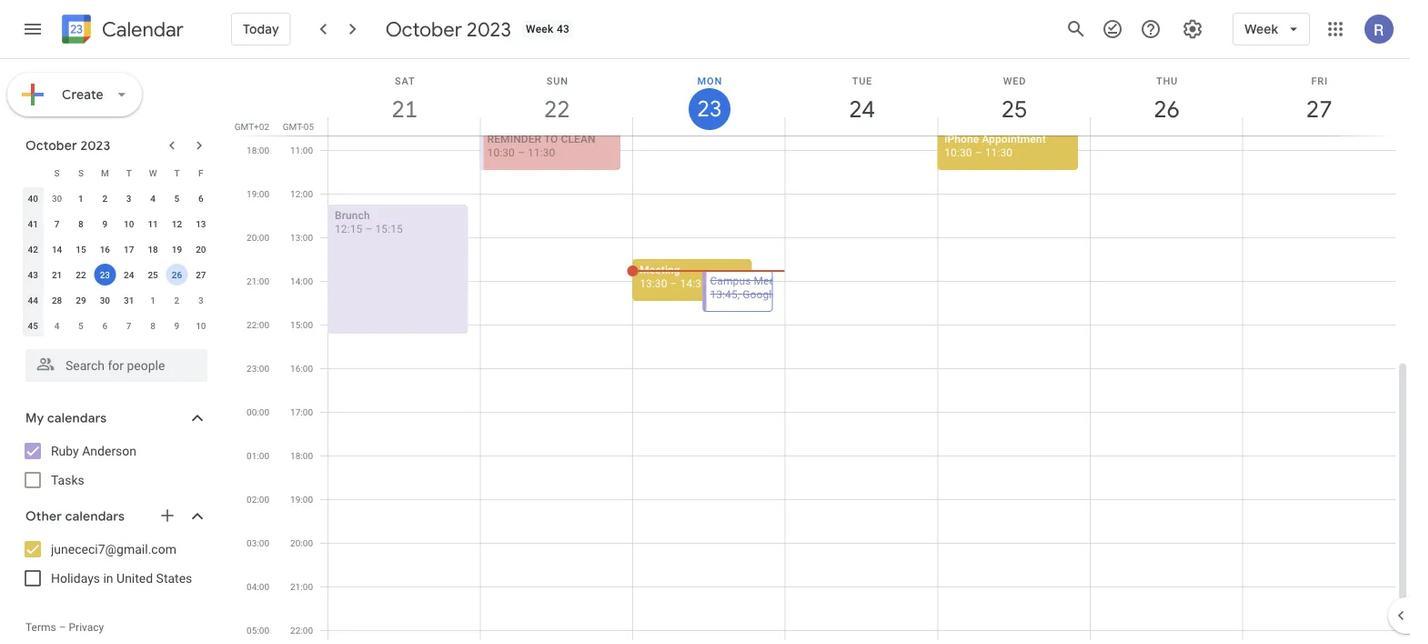 Task type: locate. For each thing, give the bounding box(es) containing it.
25 column header
[[938, 59, 1091, 136]]

1 vertical spatial 43
[[28, 269, 38, 280]]

10 right november 9 element
[[196, 320, 206, 331]]

0 horizontal spatial 43
[[28, 269, 38, 280]]

5 right november 4 element
[[78, 320, 84, 331]]

– left 15:15
[[365, 223, 373, 235]]

1 horizontal spatial 22
[[543, 94, 569, 124]]

11:30 inside the reminder to clean 10:30 – 11:30
[[528, 146, 556, 159]]

24 column header
[[785, 59, 939, 136]]

31 element
[[118, 289, 140, 311]]

calendars inside dropdown button
[[47, 411, 107, 427]]

4 up 11 element in the left top of the page
[[150, 193, 156, 204]]

22 right 21 element
[[76, 269, 86, 280]]

13:45 ,
[[710, 288, 743, 301]]

24 right 23, today element
[[124, 269, 134, 280]]

12:00
[[290, 188, 313, 199]]

43 left 21 element
[[28, 269, 38, 280]]

0 vertical spatial 21
[[391, 94, 417, 124]]

13 element
[[190, 213, 212, 235]]

november 3 element
[[190, 289, 212, 311]]

2 down m
[[102, 193, 108, 204]]

13:00
[[290, 232, 313, 243]]

6 right november 5 element
[[102, 320, 108, 331]]

1 left november 2 element
[[150, 295, 156, 306]]

1 vertical spatial 26
[[172, 269, 182, 280]]

row
[[21, 160, 213, 186], [21, 186, 213, 211], [21, 211, 213, 237], [21, 237, 213, 262], [21, 262, 213, 288], [21, 288, 213, 313], [21, 313, 213, 339]]

25 down wed
[[1001, 94, 1027, 124]]

1 vertical spatial 22:00
[[290, 625, 313, 636]]

21 down the sat
[[391, 94, 417, 124]]

campus meeting rescheduled
[[710, 274, 872, 287]]

1 vertical spatial 25
[[148, 269, 158, 280]]

24
[[848, 94, 874, 124], [124, 269, 134, 280]]

2023
[[467, 16, 512, 42], [80, 137, 111, 154]]

october
[[386, 16, 462, 42], [25, 137, 77, 154]]

,
[[738, 288, 740, 301]]

0 horizontal spatial week
[[526, 23, 554, 36]]

19 element
[[166, 238, 188, 260]]

reminder
[[488, 132, 542, 145]]

1 horizontal spatial meeting
[[754, 274, 794, 287]]

4 row from the top
[[21, 237, 213, 262]]

0 horizontal spatial 10
[[124, 218, 134, 229]]

– down 'reminder'
[[518, 146, 525, 159]]

3
[[126, 193, 132, 204], [198, 295, 204, 306]]

1 vertical spatial calendars
[[65, 509, 125, 525]]

23
[[696, 95, 721, 123], [100, 269, 110, 280]]

22
[[543, 94, 569, 124], [76, 269, 86, 280]]

23 cell
[[93, 262, 117, 288]]

16
[[100, 244, 110, 255]]

0 horizontal spatial 20:00
[[247, 232, 269, 243]]

1 vertical spatial 20:00
[[290, 538, 313, 549]]

5
[[174, 193, 180, 204], [78, 320, 84, 331]]

1 horizontal spatial october
[[386, 16, 462, 42]]

26 inside column header
[[1153, 94, 1179, 124]]

15:15
[[375, 223, 403, 235]]

1 horizontal spatial 26
[[1153, 94, 1179, 124]]

1 vertical spatial 4
[[54, 320, 60, 331]]

30 for 30 element
[[100, 295, 110, 306]]

week button
[[1234, 7, 1311, 51]]

3 up '10' element
[[126, 193, 132, 204]]

15:00
[[290, 320, 313, 330]]

28
[[52, 295, 62, 306]]

week 43
[[526, 23, 570, 36]]

16:00
[[290, 363, 313, 374]]

14
[[52, 244, 62, 255]]

22 inside column header
[[543, 94, 569, 124]]

14 element
[[46, 238, 68, 260]]

03:00
[[247, 538, 269, 549]]

meeting inside meeting 13:30 – 14:30
[[640, 264, 681, 276]]

11
[[148, 218, 158, 229]]

10 inside november 10 element
[[196, 320, 206, 331]]

0 horizontal spatial t
[[126, 167, 132, 178]]

0 vertical spatial 24
[[848, 94, 874, 124]]

30 element
[[94, 289, 116, 311]]

1 horizontal spatial 24
[[848, 94, 874, 124]]

0 horizontal spatial 22
[[76, 269, 86, 280]]

0 vertical spatial 25
[[1001, 94, 1027, 124]]

2 row from the top
[[21, 186, 213, 211]]

week inside dropdown button
[[1245, 21, 1279, 37]]

1 vertical spatial 24
[[124, 269, 134, 280]]

9 left '10' element
[[102, 218, 108, 229]]

0 vertical spatial october
[[386, 16, 462, 42]]

5 row from the top
[[21, 262, 213, 288]]

25 inside wed 25
[[1001, 94, 1027, 124]]

0 vertical spatial 9
[[102, 218, 108, 229]]

22 link
[[536, 88, 578, 130]]

0 horizontal spatial 19:00
[[247, 188, 269, 199]]

2 s from the left
[[78, 167, 84, 178]]

other
[[25, 509, 62, 525]]

1 vertical spatial 30
[[100, 295, 110, 306]]

11:30
[[528, 146, 556, 159], [986, 146, 1013, 159]]

1 vertical spatial 19:00
[[290, 494, 313, 505]]

0 horizontal spatial 10:30
[[488, 146, 515, 159]]

11:30 down to
[[528, 146, 556, 159]]

2 right november 1 element
[[174, 295, 180, 306]]

8 inside the november 8 element
[[150, 320, 156, 331]]

27 inside column header
[[1306, 94, 1332, 124]]

27 down fri
[[1306, 94, 1332, 124]]

26
[[1153, 94, 1179, 124], [172, 269, 182, 280]]

1 horizontal spatial 21:00
[[290, 582, 313, 593]]

22 down sun
[[543, 94, 569, 124]]

1 horizontal spatial s
[[78, 167, 84, 178]]

25 right 24 element on the left
[[148, 269, 158, 280]]

calendars
[[47, 411, 107, 427], [65, 509, 125, 525]]

7 inside 'element'
[[126, 320, 132, 331]]

6 row from the top
[[21, 288, 213, 313]]

0 horizontal spatial 27
[[196, 269, 206, 280]]

1 horizontal spatial 10
[[196, 320, 206, 331]]

1 horizontal spatial 2023
[[467, 16, 512, 42]]

add other calendars image
[[158, 507, 177, 525]]

iphone appointment 10:30 – 11:30
[[945, 132, 1047, 159]]

privacy
[[69, 622, 104, 634]]

2
[[102, 193, 108, 204], [174, 295, 180, 306]]

26 right the 25 element
[[172, 269, 182, 280]]

1
[[78, 193, 84, 204], [150, 295, 156, 306]]

0 vertical spatial 22:00
[[247, 320, 269, 330]]

10 inside '10' element
[[124, 218, 134, 229]]

calendars for other calendars
[[65, 509, 125, 525]]

reminder to clean 10:30 – 11:30
[[488, 132, 596, 159]]

21 left 22 element
[[52, 269, 62, 280]]

1 horizontal spatial 19:00
[[290, 494, 313, 505]]

0 horizontal spatial 24
[[124, 269, 134, 280]]

1 horizontal spatial 27
[[1306, 94, 1332, 124]]

november 9 element
[[166, 315, 188, 337]]

1 right september 30 element
[[78, 193, 84, 204]]

8 up "15" element
[[78, 218, 84, 229]]

1 horizontal spatial 43
[[557, 23, 570, 36]]

25 element
[[142, 264, 164, 286]]

18:00 down 17:00
[[290, 451, 313, 462]]

23 down mon
[[696, 95, 721, 123]]

1 vertical spatial 22
[[76, 269, 86, 280]]

24 inside row
[[124, 269, 134, 280]]

7 left the november 8 element
[[126, 320, 132, 331]]

5 up 12 element
[[174, 193, 180, 204]]

21:00 right the 04:00
[[290, 582, 313, 593]]

terms link
[[25, 622, 56, 634]]

18:00
[[247, 145, 269, 156], [290, 451, 313, 462]]

19:00
[[247, 188, 269, 199], [290, 494, 313, 505]]

0 horizontal spatial 2023
[[80, 137, 111, 154]]

22:00
[[247, 320, 269, 330], [290, 625, 313, 636]]

0 vertical spatial 6
[[198, 193, 204, 204]]

0 vertical spatial 8
[[78, 218, 84, 229]]

1 vertical spatial 10
[[196, 320, 206, 331]]

12 element
[[166, 213, 188, 235]]

row containing s
[[21, 160, 213, 186]]

1 10:30 from the left
[[488, 146, 515, 159]]

0 horizontal spatial 11:30
[[528, 146, 556, 159]]

3 right november 2 element
[[198, 295, 204, 306]]

1 vertical spatial 21
[[52, 269, 62, 280]]

s left m
[[78, 167, 84, 178]]

– left the 14:30
[[670, 277, 678, 290]]

row group containing 40
[[21, 186, 213, 339]]

1 horizontal spatial 8
[[150, 320, 156, 331]]

1 horizontal spatial 11:30
[[986, 146, 1013, 159]]

23:00
[[247, 363, 269, 374]]

26 inside 'element'
[[172, 269, 182, 280]]

other calendars
[[25, 509, 125, 525]]

25
[[1001, 94, 1027, 124], [148, 269, 158, 280]]

14:30
[[681, 277, 708, 290]]

1 11:30 from the left
[[528, 146, 556, 159]]

1 horizontal spatial 7
[[126, 320, 132, 331]]

10 for november 10 element at the left of the page
[[196, 320, 206, 331]]

1 horizontal spatial t
[[174, 167, 180, 178]]

20:00 right 03:00
[[290, 538, 313, 549]]

10:30
[[488, 146, 515, 159], [945, 146, 973, 159]]

24 inside column header
[[848, 94, 874, 124]]

0 vertical spatial 27
[[1306, 94, 1332, 124]]

my calendars list
[[4, 437, 226, 495]]

my calendars button
[[4, 404, 226, 433]]

–
[[518, 146, 525, 159], [976, 146, 983, 159], [365, 223, 373, 235], [670, 277, 678, 290], [59, 622, 66, 634]]

05
[[304, 121, 314, 132]]

week
[[1245, 21, 1279, 37], [526, 23, 554, 36]]

1 horizontal spatial 6
[[198, 193, 204, 204]]

0 vertical spatial 3
[[126, 193, 132, 204]]

s up september 30 element
[[54, 167, 60, 178]]

20:00 left 13:00
[[247, 232, 269, 243]]

43 up sun
[[557, 23, 570, 36]]

18:00 down the gmt+02
[[247, 145, 269, 156]]

0 horizontal spatial 30
[[52, 193, 62, 204]]

2 10:30 from the left
[[945, 146, 973, 159]]

1 vertical spatial 21:00
[[290, 582, 313, 593]]

1 horizontal spatial 10:30
[[945, 146, 973, 159]]

10:30 down iphone
[[945, 146, 973, 159]]

21:00
[[247, 276, 269, 287], [290, 582, 313, 593]]

1 vertical spatial 18:00
[[290, 451, 313, 462]]

23 inside cell
[[100, 269, 110, 280]]

23 inside mon 23
[[696, 95, 721, 123]]

1 vertical spatial 1
[[150, 295, 156, 306]]

2 11:30 from the left
[[986, 146, 1013, 159]]

27 right 26 cell
[[196, 269, 206, 280]]

21 column header
[[328, 59, 481, 136]]

7 row from the top
[[21, 313, 213, 339]]

05:00
[[247, 625, 269, 636]]

calendars inside "dropdown button"
[[65, 509, 125, 525]]

6
[[198, 193, 204, 204], [102, 320, 108, 331]]

24 element
[[118, 264, 140, 286]]

11:30 down "appointment" at top right
[[986, 146, 1013, 159]]

6 down f at the left top of the page
[[198, 193, 204, 204]]

t right m
[[126, 167, 132, 178]]

1 horizontal spatial 23
[[696, 95, 721, 123]]

grid
[[233, 59, 1411, 642]]

other calendars list
[[4, 535, 226, 594]]

00:00
[[247, 407, 269, 418]]

8 left november 9 element
[[150, 320, 156, 331]]

week right settings menu icon
[[1245, 21, 1279, 37]]

0 horizontal spatial 23
[[100, 269, 110, 280]]

22:00 right 05:00
[[290, 625, 313, 636]]

1 vertical spatial october
[[25, 137, 77, 154]]

0 vertical spatial 18:00
[[247, 145, 269, 156]]

0 horizontal spatial 22:00
[[247, 320, 269, 330]]

None search field
[[0, 342, 226, 382]]

26 down the thu
[[1153, 94, 1179, 124]]

0 horizontal spatial 25
[[148, 269, 158, 280]]

meeting right campus
[[754, 274, 794, 287]]

0 horizontal spatial 6
[[102, 320, 108, 331]]

iphone
[[945, 132, 980, 145]]

october up september 30 element
[[25, 137, 77, 154]]

november 8 element
[[142, 315, 164, 337]]

calendar
[[102, 17, 184, 42]]

gmt-
[[283, 121, 304, 132]]

0 horizontal spatial 4
[[54, 320, 60, 331]]

8
[[78, 218, 84, 229], [150, 320, 156, 331]]

week up sun
[[526, 23, 554, 36]]

42
[[28, 244, 38, 255]]

0 vertical spatial 26
[[1153, 94, 1179, 124]]

24 down tue
[[848, 94, 874, 124]]

2023 left week 43
[[467, 16, 512, 42]]

1 horizontal spatial 22:00
[[290, 625, 313, 636]]

30 right 40
[[52, 193, 62, 204]]

october up the sat
[[386, 16, 462, 42]]

19:00 left 12:00
[[247, 188, 269, 199]]

meeting up 13:30
[[640, 264, 681, 276]]

4 left november 5 element
[[54, 320, 60, 331]]

21:00 left 14:00
[[247, 276, 269, 287]]

0 horizontal spatial 1
[[78, 193, 84, 204]]

30 right the 29 element
[[100, 295, 110, 306]]

1 vertical spatial 27
[[196, 269, 206, 280]]

26 element
[[166, 264, 188, 286]]

0 horizontal spatial 21
[[52, 269, 62, 280]]

20:00
[[247, 232, 269, 243], [290, 538, 313, 549]]

t right 'w'
[[174, 167, 180, 178]]

november 10 element
[[190, 315, 212, 337]]

row containing 42
[[21, 237, 213, 262]]

1 horizontal spatial 30
[[100, 295, 110, 306]]

10 left '11'
[[124, 218, 134, 229]]

3 row from the top
[[21, 211, 213, 237]]

22:00 left 15:00
[[247, 320, 269, 330]]

13
[[196, 218, 206, 229]]

17:00
[[290, 407, 313, 418]]

19:00 right 02:00
[[290, 494, 313, 505]]

10:30 down 'reminder'
[[488, 146, 515, 159]]

19
[[172, 244, 182, 255]]

1 vertical spatial 2
[[174, 295, 180, 306]]

1 row from the top
[[21, 160, 213, 186]]

1 vertical spatial 5
[[78, 320, 84, 331]]

t
[[126, 167, 132, 178], [174, 167, 180, 178]]

1 vertical spatial 7
[[126, 320, 132, 331]]

0 horizontal spatial 9
[[102, 218, 108, 229]]

0 vertical spatial 10
[[124, 218, 134, 229]]

– down iphone
[[976, 146, 983, 159]]

9 right the november 8 element
[[174, 320, 180, 331]]

row containing 43
[[21, 262, 213, 288]]

october 2023 up the sat
[[386, 16, 512, 42]]

27
[[1306, 94, 1332, 124], [196, 269, 206, 280]]

october 2023 up m
[[25, 137, 111, 154]]

1 horizontal spatial 3
[[198, 295, 204, 306]]

0 horizontal spatial 21:00
[[247, 276, 269, 287]]

10:30 inside the reminder to clean 10:30 – 11:30
[[488, 146, 515, 159]]

23 right 22 element
[[100, 269, 110, 280]]

gmt-05
[[283, 121, 314, 132]]

calendars up ruby
[[47, 411, 107, 427]]

calendars up junececi7@gmail.com
[[65, 509, 125, 525]]

0 horizontal spatial october 2023
[[25, 137, 111, 154]]

row containing 44
[[21, 288, 213, 313]]

0 horizontal spatial s
[[54, 167, 60, 178]]

0 vertical spatial 30
[[52, 193, 62, 204]]

10
[[124, 218, 134, 229], [196, 320, 206, 331]]

1 vertical spatial 8
[[150, 320, 156, 331]]

7 right 41
[[54, 218, 60, 229]]

27 inside "element"
[[196, 269, 206, 280]]

13:30
[[640, 277, 668, 290]]

to
[[544, 132, 558, 145]]

row group
[[21, 186, 213, 339]]

2023 up m
[[80, 137, 111, 154]]



Task type: describe. For each thing, give the bounding box(es) containing it.
26 column header
[[1090, 59, 1244, 136]]

gmt+02
[[235, 121, 269, 132]]

31
[[124, 295, 134, 306]]

29
[[76, 295, 86, 306]]

terms – privacy
[[25, 622, 104, 634]]

grid containing 21
[[233, 59, 1411, 642]]

brunch
[[335, 209, 370, 222]]

1 s from the left
[[54, 167, 60, 178]]

1 vertical spatial october 2023
[[25, 137, 111, 154]]

18
[[148, 244, 158, 255]]

29 element
[[70, 289, 92, 311]]

13:45
[[710, 288, 738, 301]]

1 vertical spatial 2023
[[80, 137, 111, 154]]

1 horizontal spatial 4
[[150, 193, 156, 204]]

20
[[196, 244, 206, 255]]

10 for '10' element
[[124, 218, 134, 229]]

sun 22
[[543, 75, 569, 124]]

november 7 element
[[118, 315, 140, 337]]

settings menu image
[[1183, 18, 1204, 40]]

21 link
[[384, 88, 426, 130]]

0 horizontal spatial 5
[[78, 320, 84, 331]]

ruby anderson
[[51, 444, 137, 459]]

wed 25
[[1001, 75, 1027, 124]]

holidays in united states
[[51, 571, 192, 586]]

november 1 element
[[142, 289, 164, 311]]

27 link
[[1299, 88, 1341, 130]]

18 element
[[142, 238, 164, 260]]

sat 21
[[391, 75, 417, 124]]

– inside the reminder to clean 10:30 – 11:30
[[518, 146, 525, 159]]

appointment
[[982, 132, 1047, 145]]

16 element
[[94, 238, 116, 260]]

11:30 inside the iphone appointment 10:30 – 11:30
[[986, 146, 1013, 159]]

26 link
[[1147, 88, 1188, 130]]

meeting 13:30 – 14:30
[[640, 264, 708, 290]]

0 vertical spatial october 2023
[[386, 16, 512, 42]]

22 column header
[[480, 59, 634, 136]]

in
[[103, 571, 113, 586]]

02:00
[[247, 494, 269, 505]]

junececi7@gmail.com
[[51, 542, 177, 557]]

21 inside row
[[52, 269, 62, 280]]

terms
[[25, 622, 56, 634]]

22 inside row
[[76, 269, 86, 280]]

43 inside october 2023 grid
[[28, 269, 38, 280]]

27 element
[[190, 264, 212, 286]]

0 horizontal spatial 3
[[126, 193, 132, 204]]

states
[[156, 571, 192, 586]]

rescheduled
[[797, 274, 872, 287]]

mon 23
[[696, 75, 723, 123]]

mon
[[698, 75, 723, 86]]

holidays
[[51, 571, 100, 586]]

create button
[[7, 73, 142, 117]]

today
[[243, 21, 279, 37]]

20 element
[[190, 238, 212, 260]]

27 column header
[[1243, 59, 1396, 136]]

my
[[25, 411, 44, 427]]

today button
[[231, 7, 291, 51]]

fri
[[1312, 75, 1329, 86]]

0 horizontal spatial 8
[[78, 218, 84, 229]]

– inside brunch 12:15 – 15:15
[[365, 223, 373, 235]]

23 link
[[689, 88, 731, 130]]

anderson
[[82, 444, 137, 459]]

10:30 inside the iphone appointment 10:30 – 11:30
[[945, 146, 973, 159]]

0 vertical spatial 43
[[557, 23, 570, 36]]

thu 26
[[1153, 75, 1179, 124]]

15
[[76, 244, 86, 255]]

1 horizontal spatial 2
[[174, 295, 180, 306]]

thu
[[1157, 75, 1179, 86]]

my calendars
[[25, 411, 107, 427]]

11 element
[[142, 213, 164, 235]]

– inside the iphone appointment 10:30 – 11:30
[[976, 146, 983, 159]]

october 2023 grid
[[17, 160, 213, 339]]

united
[[117, 571, 153, 586]]

0 vertical spatial 19:00
[[247, 188, 269, 199]]

wed
[[1004, 75, 1027, 86]]

september 30 element
[[46, 188, 68, 209]]

row containing 41
[[21, 211, 213, 237]]

23 column header
[[633, 59, 786, 136]]

clean
[[561, 132, 596, 145]]

calendars for my calendars
[[47, 411, 107, 427]]

tue 24
[[848, 75, 874, 124]]

44
[[28, 295, 38, 306]]

brunch 12:15 – 15:15
[[335, 209, 403, 235]]

row containing 40
[[21, 186, 213, 211]]

0 horizontal spatial october
[[25, 137, 77, 154]]

other calendars button
[[4, 502, 226, 532]]

campus
[[710, 274, 751, 287]]

tue
[[853, 75, 873, 86]]

november 5 element
[[70, 315, 92, 337]]

0 vertical spatial 7
[[54, 218, 60, 229]]

1 vertical spatial 3
[[198, 295, 204, 306]]

ruby
[[51, 444, 79, 459]]

01:00
[[247, 451, 269, 462]]

w
[[149, 167, 157, 178]]

17 element
[[118, 238, 140, 260]]

create
[[62, 86, 104, 103]]

2 t from the left
[[174, 167, 180, 178]]

main drawer image
[[22, 18, 44, 40]]

week for week
[[1245, 21, 1279, 37]]

0 vertical spatial 5
[[174, 193, 180, 204]]

privacy link
[[69, 622, 104, 634]]

25 inside october 2023 grid
[[148, 269, 158, 280]]

24 link
[[842, 88, 883, 130]]

21 inside column header
[[391, 94, 417, 124]]

15 element
[[70, 238, 92, 260]]

1 horizontal spatial 18:00
[[290, 451, 313, 462]]

0 vertical spatial 2
[[102, 193, 108, 204]]

row group inside october 2023 grid
[[21, 186, 213, 339]]

row containing 45
[[21, 313, 213, 339]]

– inside meeting 13:30 – 14:30
[[670, 277, 678, 290]]

1 horizontal spatial 1
[[150, 295, 156, 306]]

30 for september 30 element
[[52, 193, 62, 204]]

1 t from the left
[[126, 167, 132, 178]]

10 element
[[118, 213, 140, 235]]

0 vertical spatial 21:00
[[247, 276, 269, 287]]

14:00
[[290, 276, 313, 287]]

21 element
[[46, 264, 68, 286]]

0 vertical spatial 1
[[78, 193, 84, 204]]

sun
[[547, 75, 569, 86]]

0 vertical spatial 20:00
[[247, 232, 269, 243]]

11:00
[[290, 145, 313, 156]]

1 horizontal spatial 20:00
[[290, 538, 313, 549]]

04:00
[[247, 582, 269, 593]]

calendar heading
[[98, 17, 184, 42]]

17
[[124, 244, 134, 255]]

41
[[28, 218, 38, 229]]

Search for people text field
[[36, 350, 197, 382]]

week for week 43
[[526, 23, 554, 36]]

26 cell
[[165, 262, 189, 288]]

12:15
[[335, 223, 363, 235]]

23, today element
[[94, 264, 116, 286]]

45
[[28, 320, 38, 331]]

calendar element
[[58, 11, 184, 51]]

fri 27
[[1306, 75, 1332, 124]]

28 element
[[46, 289, 68, 311]]

november 4 element
[[46, 315, 68, 337]]

6 inside november 6 element
[[102, 320, 108, 331]]

0 vertical spatial 2023
[[467, 16, 512, 42]]

12
[[172, 218, 182, 229]]

40
[[28, 193, 38, 204]]

22 element
[[70, 264, 92, 286]]

0 horizontal spatial 18:00
[[247, 145, 269, 156]]

sat
[[395, 75, 415, 86]]

november 6 element
[[94, 315, 116, 337]]

november 2 element
[[166, 289, 188, 311]]

tasks
[[51, 473, 84, 488]]

25 link
[[994, 88, 1036, 130]]

1 horizontal spatial 9
[[174, 320, 180, 331]]

– right terms at the bottom of the page
[[59, 622, 66, 634]]



Task type: vqa. For each thing, say whether or not it's contained in the screenshot.


